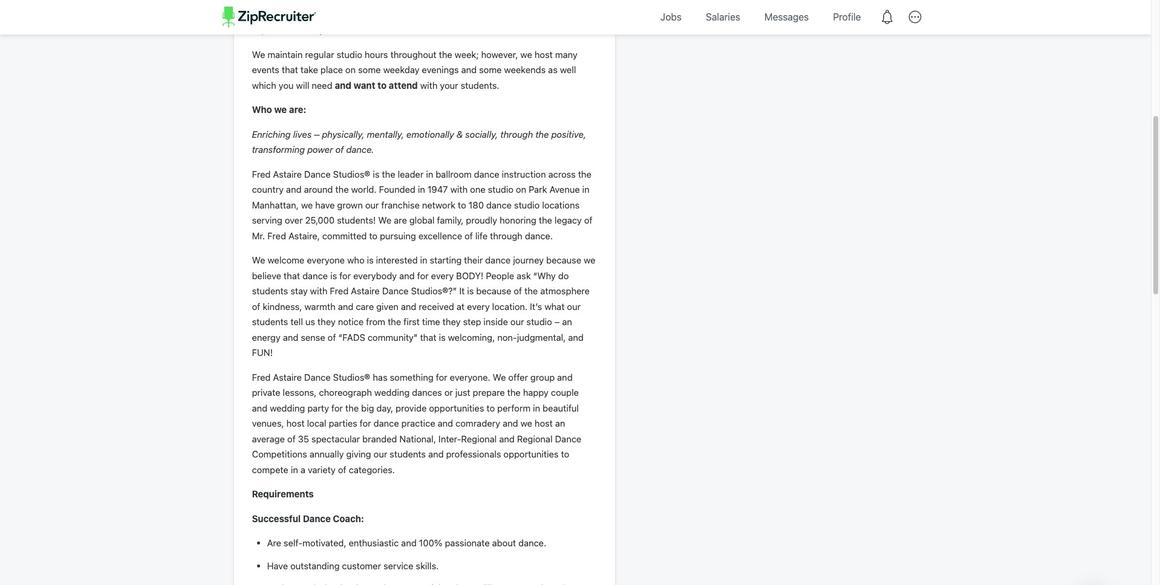 Task type: vqa. For each thing, say whether or not it's contained in the screenshot.
"positive,"
yes



Task type: describe. For each thing, give the bounding box(es) containing it.
enriching
[[252, 129, 291, 140]]

with inside we welcome everyone who is interested in starting their dance journey because we believe that dance is for everybody and for every body! people ask "why do students stay with fred astaire dance studios®?" it is because of the atmosphere of kindness, warmth and care given and received at every location. it's what our students tell us they notice from the first time they step inside our studio – an energy and sense of "fads community" that is welcoming, non-judgmental, and fun!
[[310, 286, 327, 297]]

is inside fred astaire dance studios® is the leader in ballroom dance instruction across the country and around the world. founded in 1947 with one studio on park avenue in manhattan, we have grown our franchise network to 180 dance studio locations serving over 25,000 students! we are global family, proudly honoring the legacy of mr. fred astaire, committed to pursuing excellence of life through dance.
[[373, 169, 380, 180]]

studio right one
[[488, 184, 514, 195]]

to down the beautiful
[[561, 449, 569, 460]]

inter-
[[439, 434, 461, 445]]

of left "35"
[[287, 434, 296, 445]]

mr.
[[252, 230, 265, 241]]

about
[[492, 538, 516, 549]]

party
[[307, 403, 329, 414]]

venues,
[[252, 418, 284, 429]]

provide
[[396, 403, 427, 414]]

community"
[[368, 332, 418, 343]]

our down location.
[[511, 317, 524, 328]]

day,
[[377, 403, 393, 414]]

which
[[252, 80, 276, 91]]

skills.
[[416, 561, 439, 572]]

transforming
[[252, 144, 305, 155]]

energy
[[252, 332, 281, 343]]

we inside we maintain regular studio hours throughout the week; however, we host many events that take place on some weekday evenings and some weekends as well which you will need
[[252, 49, 265, 60]]

dance up motivated,
[[303, 514, 331, 524]]

as
[[548, 64, 558, 75]]

students!
[[337, 215, 376, 226]]

for down big
[[360, 418, 371, 429]]

ballroom
[[436, 169, 472, 180]]

2 vertical spatial dance.
[[518, 538, 546, 549]]

salaries
[[706, 11, 740, 22]]

– inside enriching lives – physically, mentally, emotionally & socially, through the positive, transforming power of dance.
[[314, 129, 320, 140]]

have
[[315, 200, 335, 210]]

profile link
[[824, 0, 870, 34]]

evenings
[[422, 64, 459, 75]]

socially,
[[465, 129, 498, 140]]

comradery
[[456, 418, 500, 429]]

through inside enriching lives – physically, mentally, emotionally & socially, through the positive, transforming power of dance.
[[500, 129, 533, 140]]

judgmental,
[[517, 332, 566, 343]]

of right the sense
[[328, 332, 336, 343]]

of right legacy
[[584, 215, 593, 226]]

and inside fred astaire dance studios® is the leader in ballroom dance instruction across the country and around the world. founded in 1947 with one studio on park avenue in manhattan, we have grown our franchise network to 180 dance studio locations serving over 25,000 students! we are global family, proudly honoring the legacy of mr. fred astaire, committed to pursuing excellence of life through dance.
[[286, 184, 302, 195]]

35
[[298, 434, 309, 445]]

received
[[419, 301, 454, 312]]

mentally,
[[367, 129, 404, 140]]

for up or
[[436, 372, 447, 383]]

host inside we maintain regular studio hours throughout the week; however, we host many events that take place on some weekday evenings and some weekends as well which you will need
[[535, 49, 553, 60]]

messages link
[[756, 0, 818, 34]]

is down "time"
[[439, 332, 446, 343]]

want
[[354, 80, 375, 91]]

franchise
[[381, 200, 420, 210]]

2 they from the left
[[443, 317, 461, 328]]

offer
[[508, 372, 528, 383]]

our inside fred astaire dance studios® is the leader in ballroom dance instruction across the country and around the world. founded in 1947 with one studio on park avenue in manhattan, we have grown our franchise network to 180 dance studio locations serving over 25,000 students! we are global family, proudly honoring the legacy of mr. fred astaire, committed to pursuing excellence of life through dance.
[[365, 200, 379, 210]]

"why
[[533, 270, 556, 281]]

for up parties
[[332, 403, 343, 414]]

weekends
[[504, 64, 546, 75]]

believe
[[252, 270, 281, 281]]

astaire inside we welcome everyone who is interested in starting their dance journey because we believe that dance is for everybody and for every body! people ask "why do students stay with fred astaire dance studios®?" it is because of the atmosphere of kindness, warmth and care given and received at every location. it's what our students tell us they notice from the first time they step inside our studio – an energy and sense of "fads community" that is welcoming, non-judgmental, and fun!
[[351, 286, 380, 297]]

local
[[307, 418, 326, 429]]

in inside we welcome everyone who is interested in starting their dance journey because we believe that dance is for everybody and for every body! people ask "why do students stay with fred astaire dance studios®?" it is because of the atmosphere of kindness, warmth and care given and received at every location. it's what our students tell us they notice from the first time they step inside our studio – an energy and sense of "fads community" that is welcoming, non-judgmental, and fun!
[[420, 255, 427, 266]]

0 vertical spatial students
[[252, 286, 288, 297]]

will
[[296, 80, 309, 91]]

we left are: on the top
[[274, 104, 287, 115]]

studios® for is
[[333, 169, 370, 180]]

and want to attend with your students.
[[335, 80, 499, 91]]

coach:
[[333, 514, 364, 524]]

studio inside we welcome everyone who is interested in starting their dance journey because we believe that dance is for everybody and for every body! people ask "why do students stay with fred astaire dance studios®?" it is because of the atmosphere of kindness, warmth and care given and received at every location. it's what our students tell us they notice from the first time they step inside our studio – an energy and sense of "fads community" that is welcoming, non-judgmental, and fun!
[[527, 317, 552, 328]]

network
[[422, 200, 456, 210]]

happy
[[523, 387, 549, 398]]

body!
[[456, 270, 484, 281]]

we inside fred astaire dance studios® has something for everyone. we offer group and private lessons, choreograph wedding dances or just prepare the happy couple and wedding party for the big day, provide opportunities to perform in beautiful venues, host local parties for dance practice and comradery and we host an average of 35 spectacular branded national, inter-regional and regional dance competitions annually giving our students and professionals opportunities to compete in a variety of categories.
[[493, 372, 506, 383]]

the down locations
[[539, 215, 552, 226]]

astaire for and
[[273, 169, 302, 180]]

couple
[[551, 387, 579, 398]]

who
[[252, 104, 272, 115]]

customer
[[342, 561, 381, 572]]

physically,
[[322, 129, 365, 140]]

variety
[[308, 465, 336, 475]]

branded
[[362, 434, 397, 445]]

private
[[252, 387, 280, 398]]

are
[[267, 538, 281, 549]]

notifications image
[[873, 3, 901, 31]]

dance up lessons, on the bottom left of the page
[[304, 372, 331, 383]]

committed
[[322, 230, 367, 241]]

fred up country
[[252, 169, 271, 180]]

atmosphere
[[540, 286, 590, 297]]

100%
[[419, 538, 443, 549]]

dance up one
[[474, 169, 500, 180]]

events
[[252, 64, 279, 75]]

us
[[305, 317, 315, 328]]

one
[[470, 184, 486, 195]]

students inside fred astaire dance studios® has something for everyone. we offer group and private lessons, choreograph wedding dances or just prepare the happy couple and wedding party for the big day, provide opportunities to perform in beautiful venues, host local parties for dance practice and comradery and we host an average of 35 spectacular branded national, inter-regional and regional dance competitions annually giving our students and professionals opportunities to compete in a variety of categories.
[[390, 449, 426, 460]]

power
[[307, 144, 333, 155]]

dance right 180 on the top left of page
[[486, 200, 512, 210]]

of inside enriching lives – physically, mentally, emotionally & socially, through the positive, transforming power of dance.
[[335, 144, 344, 155]]

service
[[384, 561, 413, 572]]

menu image
[[901, 3, 929, 31]]

tell
[[291, 317, 303, 328]]

average
[[252, 434, 285, 445]]

parties
[[329, 418, 357, 429]]

professionals
[[446, 449, 501, 460]]

fred inside we welcome everyone who is interested in starting their dance journey because we believe that dance is for everybody and for every body! people ask "why do students stay with fred astaire dance studios®?" it is because of the atmosphere of kindness, warmth and care given and received at every location. it's what our students tell us they notice from the first time they step inside our studio – an energy and sense of "fads community" that is welcoming, non-judgmental, and fun!
[[330, 286, 349, 297]]

profile
[[833, 11, 861, 22]]

0 horizontal spatial every
[[431, 270, 454, 281]]

have outstanding customer service skills.
[[267, 561, 439, 572]]

from
[[366, 317, 385, 328]]

with inside fred astaire dance studios® is the leader in ballroom dance instruction across the country and around the world. founded in 1947 with one studio on park avenue in manhattan, we have grown our franchise network to 180 dance studio locations serving over 25,000 students! we are global family, proudly honoring the legacy of mr. fred astaire, committed to pursuing excellence of life through dance.
[[450, 184, 468, 195]]

astaire,
[[289, 230, 320, 241]]

in down happy
[[533, 403, 540, 414]]

giving
[[346, 449, 371, 460]]

locations
[[542, 200, 580, 210]]

positive,
[[551, 129, 586, 140]]

salaries link
[[697, 0, 750, 34]]

we inside fred astaire dance studios® is the leader in ballroom dance instruction across the country and around the world. founded in 1947 with one studio on park avenue in manhattan, we have grown our franchise network to 180 dance studio locations serving over 25,000 students! we are global family, proudly honoring the legacy of mr. fred astaire, committed to pursuing excellence of life through dance.
[[301, 200, 313, 210]]

self-
[[284, 538, 303, 549]]

attend
[[389, 80, 418, 91]]

country
[[252, 184, 284, 195]]

welcoming,
[[448, 332, 495, 343]]

students.
[[461, 80, 499, 91]]

2 vertical spatial that
[[420, 332, 437, 343]]

through inside fred astaire dance studios® is the leader in ballroom dance instruction across the country and around the world. founded in 1947 with one studio on park avenue in manhattan, we have grown our franchise network to 180 dance studio locations serving over 25,000 students! we are global family, proudly honoring the legacy of mr. fred astaire, committed to pursuing excellence of life through dance.
[[490, 230, 523, 241]]

dance inside we welcome everyone who is interested in starting their dance journey because we believe that dance is for everybody and for every body! people ask "why do students stay with fred astaire dance studios®?" it is because of the atmosphere of kindness, warmth and care given and received at every location. it's what our students tell us they notice from the first time they step inside our studio – an energy and sense of "fads community" that is welcoming, non-judgmental, and fun!
[[382, 286, 409, 297]]

of down ask
[[514, 286, 522, 297]]

compete
[[252, 465, 288, 475]]

main element
[[222, 0, 929, 34]]

serving
[[252, 215, 282, 226]]

you
[[279, 80, 294, 91]]

choreograph
[[319, 387, 372, 398]]

0 vertical spatial because
[[546, 255, 581, 266]]

enthusiastic
[[349, 538, 399, 549]]

the up founded on the top left of page
[[382, 169, 395, 180]]

dance inside fred astaire dance studios® is the leader in ballroom dance instruction across the country and around the world. founded in 1947 with one studio on park avenue in manhattan, we have grown our franchise network to 180 dance studio locations serving over 25,000 students! we are global family, proudly honoring the legacy of mr. fred astaire, committed to pursuing excellence of life through dance.
[[304, 169, 331, 180]]

in up the 1947
[[426, 169, 433, 180]]

studios® for has
[[333, 372, 370, 383]]

journey
[[513, 255, 544, 266]]

1 vertical spatial every
[[467, 301, 490, 312]]

180
[[469, 200, 484, 210]]

stay
[[291, 286, 308, 297]]



Task type: locate. For each thing, give the bounding box(es) containing it.
notice
[[338, 317, 364, 328]]

1 studios® from the top
[[333, 169, 370, 180]]

studios® inside fred astaire dance studios® is the leader in ballroom dance instruction across the country and around the world. founded in 1947 with one studio on park avenue in manhattan, we have grown our franchise network to 180 dance studio locations serving over 25,000 students! we are global family, proudly honoring the legacy of mr. fred astaire, committed to pursuing excellence of life through dance.
[[333, 169, 370, 180]]

the left big
[[345, 403, 359, 414]]

legacy
[[555, 215, 582, 226]]

that up you
[[282, 64, 298, 75]]

some up want
[[358, 64, 381, 75]]

0 vertical spatial dance.
[[346, 144, 374, 155]]

to right want
[[378, 80, 387, 91]]

jobs
[[661, 11, 682, 22]]

successful
[[252, 514, 301, 524]]

in right avenue
[[582, 184, 590, 195]]

– inside we welcome everyone who is interested in starting their dance journey because we believe that dance is for everybody and for every body! people ask "why do students stay with fred astaire dance studios®?" it is because of the atmosphere of kindness, warmth and care given and received at every location. it's what our students tell us they notice from the first time they step inside our studio – an energy and sense of "fads community" that is welcoming, non-judgmental, and fun!
[[555, 317, 560, 328]]

our down world.
[[365, 200, 379, 210]]

of right variety at the bottom left of page
[[338, 465, 346, 475]]

an
[[562, 317, 572, 328], [555, 418, 565, 429]]

0 vertical spatial through
[[500, 129, 533, 140]]

2 some from the left
[[479, 64, 502, 75]]

studios®?"
[[411, 286, 457, 297]]

the inside we maintain regular studio hours throughout the week; however, we host many events that take place on some weekday evenings and some weekends as well which you will need
[[439, 49, 452, 60]]

of down physically,
[[335, 144, 344, 155]]

2 vertical spatial with
[[310, 286, 327, 297]]

dance up people
[[485, 255, 511, 266]]

1 vertical spatial an
[[555, 418, 565, 429]]

we left have
[[301, 200, 313, 210]]

they right the us on the left bottom
[[318, 317, 336, 328]]

we down 'perform'
[[521, 418, 532, 429]]

studio inside we maintain regular studio hours throughout the week; however, we host many events that take place on some weekday evenings and some weekends as well which you will need
[[337, 49, 362, 60]]

students down "believe"
[[252, 286, 288, 297]]

studios® up choreograph
[[333, 372, 370, 383]]

0 horizontal spatial wedding
[[270, 403, 305, 414]]

our inside fred astaire dance studios® has something for everyone. we offer group and private lessons, choreograph wedding dances or just prepare the happy couple and wedding party for the big day, provide opportunities to perform in beautiful venues, host local parties for dance practice and comradery and we host an average of 35 spectacular branded national, inter-regional and regional dance competitions annually giving our students and professionals opportunities to compete in a variety of categories.
[[374, 449, 387, 460]]

opportunities down 'perform'
[[504, 449, 559, 460]]

astaire up care
[[351, 286, 380, 297]]

big
[[361, 403, 374, 414]]

group
[[531, 372, 555, 383]]

is right the 'who'
[[367, 255, 374, 266]]

2 vertical spatial students
[[390, 449, 426, 460]]

an inside we welcome everyone who is interested in starting their dance journey because we believe that dance is for everybody and for every body! people ask "why do students stay with fred astaire dance studios®?" it is because of the atmosphere of kindness, warmth and care given and received at every location. it's what our students tell us they notice from the first time they step inside our studio – an energy and sense of "fads community" that is welcoming, non-judgmental, and fun!
[[562, 317, 572, 328]]

hours
[[365, 49, 388, 60]]

0 vertical spatial –
[[314, 129, 320, 140]]

1 horizontal spatial because
[[546, 255, 581, 266]]

through
[[500, 129, 533, 140], [490, 230, 523, 241]]

global
[[409, 215, 435, 226]]

0 vertical spatial every
[[431, 270, 454, 281]]

host
[[535, 49, 553, 60], [287, 418, 305, 429], [535, 418, 553, 429]]

well
[[560, 64, 576, 75]]

on down instruction
[[516, 184, 526, 195]]

is down everyone
[[330, 270, 337, 281]]

2 regional from the left
[[517, 434, 553, 445]]

2 horizontal spatial with
[[450, 184, 468, 195]]

given
[[376, 301, 399, 312]]

regional down 'perform'
[[517, 434, 553, 445]]

messages
[[765, 11, 809, 22]]

to down students!
[[369, 230, 378, 241]]

1 horizontal spatial with
[[420, 80, 438, 91]]

an down the beautiful
[[555, 418, 565, 429]]

is up world.
[[373, 169, 380, 180]]

it's
[[530, 301, 542, 312]]

on inside fred astaire dance studios® is the leader in ballroom dance instruction across the country and around the world. founded in 1947 with one studio on park avenue in manhattan, we have grown our franchise network to 180 dance studio locations serving over 25,000 students! we are global family, proudly honoring the legacy of mr. fred astaire, committed to pursuing excellence of life through dance.
[[516, 184, 526, 195]]

we up prepare
[[493, 372, 506, 383]]

2 vertical spatial astaire
[[273, 372, 302, 383]]

lives
[[293, 129, 312, 140]]

0 vertical spatial an
[[562, 317, 572, 328]]

we inside we welcome everyone who is interested in starting their dance journey because we believe that dance is for everybody and for every body! people ask "why do students stay with fred astaire dance studios®?" it is because of the atmosphere of kindness, warmth and care given and received at every location. it's what our students tell us they notice from the first time they step inside our studio – an energy and sense of "fads community" that is welcoming, non-judgmental, and fun!
[[252, 255, 265, 266]]

your
[[440, 80, 458, 91]]

many
[[555, 49, 578, 60]]

1 horizontal spatial –
[[555, 317, 560, 328]]

0 vertical spatial astaire
[[273, 169, 302, 180]]

the up community"
[[388, 317, 401, 328]]

to
[[378, 80, 387, 91], [458, 200, 466, 210], [369, 230, 378, 241], [487, 403, 495, 414], [561, 449, 569, 460]]

0 horizontal spatial –
[[314, 129, 320, 140]]

everybody
[[353, 270, 397, 281]]

1 horizontal spatial wedding
[[374, 387, 410, 398]]

astaire inside fred astaire dance studios® is the leader in ballroom dance instruction across the country and around the world. founded in 1947 with one studio on park avenue in manhattan, we have grown our franchise network to 180 dance studio locations serving over 25,000 students! we are global family, proudly honoring the legacy of mr. fred astaire, committed to pursuing excellence of life through dance.
[[273, 169, 302, 180]]

1 some from the left
[[358, 64, 381, 75]]

a
[[301, 465, 305, 475]]

maintain
[[268, 49, 303, 60]]

1 horizontal spatial some
[[479, 64, 502, 75]]

what
[[545, 301, 565, 312]]

dance down the beautiful
[[555, 434, 582, 445]]

studios® up world.
[[333, 169, 370, 180]]

0 vertical spatial wedding
[[374, 387, 410, 398]]

1 vertical spatial dance.
[[525, 230, 553, 241]]

family,
[[437, 215, 464, 226]]

in left the 1947
[[418, 184, 425, 195]]

0 vertical spatial that
[[282, 64, 298, 75]]

0 horizontal spatial regional
[[461, 434, 497, 445]]

some down the however, at the left top
[[479, 64, 502, 75]]

the left positive,
[[536, 129, 549, 140]]

1 vertical spatial through
[[490, 230, 523, 241]]

students
[[252, 286, 288, 297], [252, 317, 288, 328], [390, 449, 426, 460]]

– down what
[[555, 317, 560, 328]]

interested
[[376, 255, 418, 266]]

non-
[[497, 332, 517, 343]]

competitions
[[252, 449, 307, 460]]

our down atmosphere
[[567, 301, 581, 312]]

because down people
[[476, 286, 511, 297]]

the inside enriching lives – physically, mentally, emotionally & socially, through the positive, transforming power of dance.
[[536, 129, 549, 140]]

have
[[267, 561, 288, 572]]

1 they from the left
[[318, 317, 336, 328]]

1 horizontal spatial every
[[467, 301, 490, 312]]

with down evenings
[[420, 80, 438, 91]]

first
[[404, 317, 420, 328]]

regular
[[305, 49, 334, 60]]

an inside fred astaire dance studios® has something for everyone. we offer group and private lessons, choreograph wedding dances or just prepare the happy couple and wedding party for the big day, provide opportunities to perform in beautiful venues, host local parties for dance practice and comradery and we host an average of 35 spectacular branded national, inter-regional and regional dance competitions annually giving our students and professionals opportunities to compete in a variety of categories.
[[555, 418, 565, 429]]

to left 180 on the top left of page
[[458, 200, 466, 210]]

we inside we maintain regular studio hours throughout the week; however, we host many events that take place on some weekday evenings and some weekends as well which you will need
[[521, 49, 532, 60]]

1 vertical spatial opportunities
[[504, 449, 559, 460]]

fred up 'warmth'
[[330, 286, 349, 297]]

we up weekends
[[521, 49, 532, 60]]

time
[[422, 317, 440, 328]]

every
[[431, 270, 454, 281], [467, 301, 490, 312]]

regional down comradery
[[461, 434, 497, 445]]

1 horizontal spatial regional
[[517, 434, 553, 445]]

fred inside fred astaire dance studios® has something for everyone. we offer group and private lessons, choreograph wedding dances or just prepare the happy couple and wedding party for the big day, provide opportunities to perform in beautiful venues, host local parties for dance practice and comradery and we host an average of 35 spectacular branded national, inter-regional and regional dance competitions annually giving our students and professionals opportunities to compete in a variety of categories.
[[252, 372, 271, 383]]

the up 'perform'
[[507, 387, 521, 398]]

&
[[457, 129, 463, 140]]

outstanding
[[290, 561, 340, 572]]

of left kindness,
[[252, 301, 260, 312]]

host down the beautiful
[[535, 418, 553, 429]]

an down what
[[562, 317, 572, 328]]

1 horizontal spatial on
[[516, 184, 526, 195]]

through right socially, at left top
[[500, 129, 533, 140]]

they down at
[[443, 317, 461, 328]]

dance. inside enriching lives – physically, mentally, emotionally & socially, through the positive, transforming power of dance.
[[346, 144, 374, 155]]

dance. down physically,
[[346, 144, 374, 155]]

has
[[373, 372, 388, 383]]

0 horizontal spatial with
[[310, 286, 327, 297]]

perform
[[497, 403, 531, 414]]

dance down everyone
[[302, 270, 328, 281]]

studios® inside fred astaire dance studios® has something for everyone. we offer group and private lessons, choreograph wedding dances or just prepare the happy couple and wedding party for the big day, provide opportunities to perform in beautiful venues, host local parties for dance practice and comradery and we host an average of 35 spectacular branded national, inter-regional and regional dance competitions annually giving our students and professionals opportunities to compete in a variety of categories.
[[333, 372, 370, 383]]

astaire
[[273, 169, 302, 180], [351, 286, 380, 297], [273, 372, 302, 383]]

prepare
[[473, 387, 505, 398]]

astaire up country
[[273, 169, 302, 180]]

studio up "honoring"
[[514, 200, 540, 210]]

is
[[373, 169, 380, 180], [367, 255, 374, 266], [330, 270, 337, 281], [467, 286, 474, 297], [439, 332, 446, 343]]

lessons,
[[283, 387, 317, 398]]

our down the "branded"
[[374, 449, 387, 460]]

students up 'energy'
[[252, 317, 288, 328]]

however,
[[481, 49, 518, 60]]

of left life at the top left of page
[[465, 230, 473, 241]]

2 studios® from the top
[[333, 372, 370, 383]]

excellence
[[419, 230, 462, 241]]

we up atmosphere
[[584, 255, 596, 266]]

week;
[[455, 49, 479, 60]]

because up do
[[546, 255, 581, 266]]

in left a
[[291, 465, 298, 475]]

0 vertical spatial on
[[345, 64, 356, 75]]

the up evenings
[[439, 49, 452, 60]]

annually
[[310, 449, 344, 460]]

the right across
[[578, 169, 592, 180]]

that down welcome
[[284, 270, 300, 281]]

care
[[356, 301, 374, 312]]

1 vertical spatial studios®
[[333, 372, 370, 383]]

0 vertical spatial studios®
[[333, 169, 370, 180]]

everyone
[[307, 255, 345, 266]]

ask
[[517, 270, 531, 281]]

dance
[[304, 169, 331, 180], [382, 286, 409, 297], [304, 372, 331, 383], [555, 434, 582, 445], [303, 514, 331, 524]]

wedding down lessons, on the bottom left of the page
[[270, 403, 305, 414]]

throughout
[[391, 49, 437, 60]]

1 vertical spatial with
[[450, 184, 468, 195]]

step
[[463, 317, 481, 328]]

1 vertical spatial because
[[476, 286, 511, 297]]

0 horizontal spatial they
[[318, 317, 336, 328]]

are
[[394, 215, 407, 226]]

manhattan,
[[252, 200, 299, 210]]

0 vertical spatial opportunities
[[429, 403, 484, 414]]

their
[[464, 255, 483, 266]]

dance. down "honoring"
[[525, 230, 553, 241]]

1 horizontal spatial opportunities
[[504, 449, 559, 460]]

fred down serving
[[267, 230, 286, 241]]

1 vertical spatial astaire
[[351, 286, 380, 297]]

0 horizontal spatial because
[[476, 286, 511, 297]]

at
[[457, 301, 465, 312]]

0 vertical spatial with
[[420, 80, 438, 91]]

who we are:
[[252, 104, 306, 115]]

"fads
[[338, 332, 365, 343]]

the
[[439, 49, 452, 60], [536, 129, 549, 140], [382, 169, 395, 180], [578, 169, 592, 180], [335, 184, 349, 195], [539, 215, 552, 226], [525, 286, 538, 297], [388, 317, 401, 328], [507, 387, 521, 398], [345, 403, 359, 414]]

1 vertical spatial wedding
[[270, 403, 305, 414]]

some
[[358, 64, 381, 75], [479, 64, 502, 75]]

25,000
[[305, 215, 335, 226]]

grown
[[337, 200, 363, 210]]

every up step
[[467, 301, 490, 312]]

1 vertical spatial students
[[252, 317, 288, 328]]

dance inside fred astaire dance studios® has something for everyone. we offer group and private lessons, choreograph wedding dances or just prepare the happy couple and wedding party for the big day, provide opportunities to perform in beautiful venues, host local parties for dance practice and comradery and we host an average of 35 spectacular branded national, inter-regional and regional dance competitions annually giving our students and professionals opportunities to compete in a variety of categories.
[[374, 418, 399, 429]]

the up the it's
[[525, 286, 538, 297]]

0 horizontal spatial on
[[345, 64, 356, 75]]

on inside we maintain regular studio hours throughout the week; however, we host many events that take place on some weekday evenings and some weekends as well which you will need
[[345, 64, 356, 75]]

something
[[390, 372, 434, 383]]

studio
[[337, 49, 362, 60], [488, 184, 514, 195], [514, 200, 540, 210], [527, 317, 552, 328]]

astaire for choreograph
[[273, 372, 302, 383]]

we inside fred astaire dance studios® has something for everyone. we offer group and private lessons, choreograph wedding dances or just prepare the happy couple and wedding party for the big day, provide opportunities to perform in beautiful venues, host local parties for dance practice and comradery and we host an average of 35 spectacular branded national, inter-regional and regional dance competitions annually giving our students and professionals opportunities to compete in a variety of categories.
[[521, 418, 532, 429]]

ziprecruiter image
[[222, 7, 316, 27]]

host up as
[[535, 49, 553, 60]]

we left are
[[378, 215, 392, 226]]

host up "35"
[[287, 418, 305, 429]]

kindness,
[[263, 301, 302, 312]]

that inside we maintain regular studio hours throughout the week; however, we host many events that take place on some weekday evenings and some weekends as well which you will need
[[282, 64, 298, 75]]

we inside fred astaire dance studios® is the leader in ballroom dance instruction across the country and around the world. founded in 1947 with one studio on park avenue in manhattan, we have grown our franchise network to 180 dance studio locations serving over 25,000 students! we are global family, proudly honoring the legacy of mr. fred astaire, committed to pursuing excellence of life through dance.
[[378, 215, 392, 226]]

1 vertical spatial on
[[516, 184, 526, 195]]

weekday
[[383, 64, 420, 75]]

is right it at the left of the page
[[467, 286, 474, 297]]

0 horizontal spatial opportunities
[[429, 403, 484, 414]]

do
[[558, 270, 569, 281]]

0 horizontal spatial some
[[358, 64, 381, 75]]

and inside we maintain regular studio hours throughout the week; however, we host many events that take place on some weekday evenings and some weekends as well which you will need
[[461, 64, 477, 75]]

in left starting
[[420, 255, 427, 266]]

categories.
[[349, 465, 395, 475]]

astaire up lessons, on the bottom left of the page
[[273, 372, 302, 383]]

dance. inside fred astaire dance studios® is the leader in ballroom dance instruction across the country and around the world. founded in 1947 with one studio on park avenue in manhattan, we have grown our franchise network to 180 dance studio locations serving over 25,000 students! we are global family, proudly honoring the legacy of mr. fred astaire, committed to pursuing excellence of life through dance.
[[525, 230, 553, 241]]

astaire inside fred astaire dance studios® has something for everyone. we offer group and private lessons, choreograph wedding dances or just prepare the happy couple and wedding party for the big day, provide opportunities to perform in beautiful venues, host local parties for dance practice and comradery and we host an average of 35 spectacular branded national, inter-regional and regional dance competitions annually giving our students and professionals opportunities to compete in a variety of categories.
[[273, 372, 302, 383]]

for up studios®?"
[[417, 270, 429, 281]]

fred astaire dance studios® has something for everyone. we offer group and private lessons, choreograph wedding dances or just prepare the happy couple and wedding party for the big day, provide opportunities to perform in beautiful venues, host local parties for dance practice and comradery and we host an average of 35 spectacular branded national, inter-regional and regional dance competitions annually giving our students and professionals opportunities to compete in a variety of categories.
[[252, 372, 582, 475]]

welcome
[[268, 255, 304, 266]]

passionate
[[445, 538, 490, 549]]

1 vertical spatial that
[[284, 270, 300, 281]]

1 regional from the left
[[461, 434, 497, 445]]

studios®
[[333, 169, 370, 180], [333, 372, 370, 383]]

the up grown on the top left of page
[[335, 184, 349, 195]]

people
[[486, 270, 514, 281]]

are self-motivated, enthusiastic and 100% passionate about dance.
[[267, 538, 546, 549]]

we up events
[[252, 49, 265, 60]]

fred
[[252, 169, 271, 180], [267, 230, 286, 241], [330, 286, 349, 297], [252, 372, 271, 383]]

every down starting
[[431, 270, 454, 281]]

with down ballroom at the left top of the page
[[450, 184, 468, 195]]

take
[[301, 64, 318, 75]]

our
[[365, 200, 379, 210], [567, 301, 581, 312], [511, 317, 524, 328], [374, 449, 387, 460]]

to down prepare
[[487, 403, 495, 414]]

through down "honoring"
[[490, 230, 523, 241]]

dance. right about
[[518, 538, 546, 549]]

1 vertical spatial –
[[555, 317, 560, 328]]

in
[[426, 169, 433, 180], [418, 184, 425, 195], [582, 184, 590, 195], [420, 255, 427, 266], [533, 403, 540, 414], [291, 465, 298, 475]]

fred up private
[[252, 372, 271, 383]]

regional
[[461, 434, 497, 445], [517, 434, 553, 445]]

dance up around on the top
[[304, 169, 331, 180]]

for down the 'who'
[[339, 270, 351, 281]]

that down "time"
[[420, 332, 437, 343]]

we inside we welcome everyone who is interested in starting their dance journey because we believe that dance is for everybody and for every body! people ask "why do students stay with fred astaire dance studios®?" it is because of the atmosphere of kindness, warmth and care given and received at every location. it's what our students tell us they notice from the first time they step inside our studio – an energy and sense of "fads community" that is welcoming, non-judgmental, and fun!
[[584, 255, 596, 266]]

1 horizontal spatial they
[[443, 317, 461, 328]]

with up 'warmth'
[[310, 286, 327, 297]]

motivated,
[[303, 538, 346, 549]]

national,
[[400, 434, 436, 445]]



